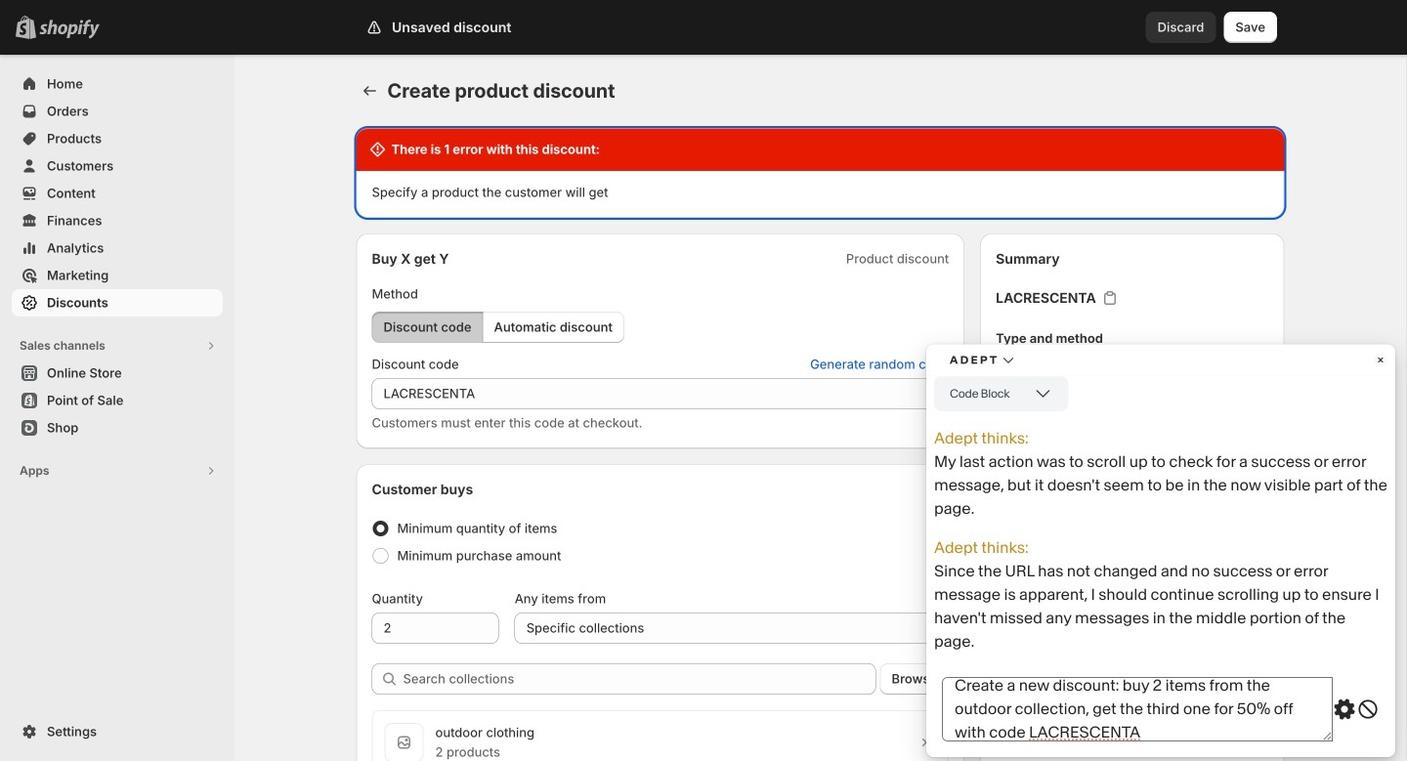 Task type: describe. For each thing, give the bounding box(es) containing it.
Search collections text field
[[403, 664, 876, 695]]



Task type: vqa. For each thing, say whether or not it's contained in the screenshot.
Search collections "text field"
yes



Task type: locate. For each thing, give the bounding box(es) containing it.
None text field
[[372, 613, 499, 644]]

None text field
[[372, 378, 949, 410]]

shopify image
[[39, 19, 100, 39]]



